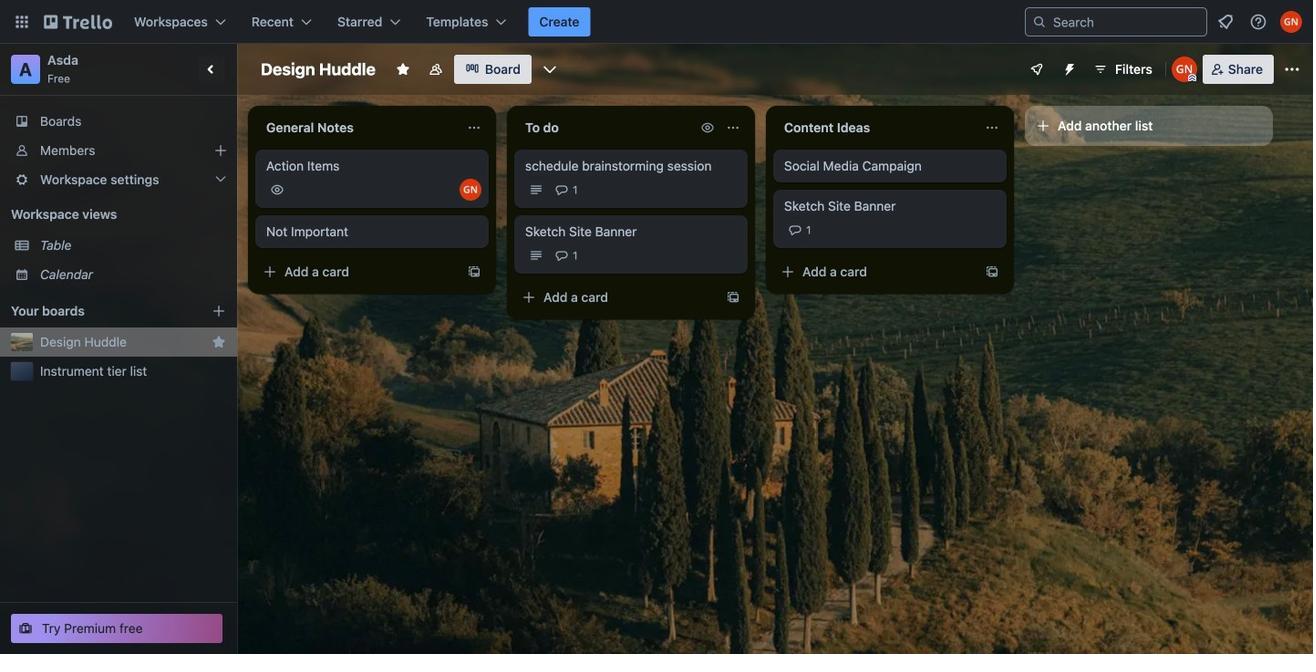 Task type: describe. For each thing, give the bounding box(es) containing it.
back to home image
[[44, 7, 112, 36]]

workspace navigation collapse icon image
[[199, 57, 224, 82]]

power ups image
[[1030, 62, 1045, 77]]

0 horizontal spatial create from template… image
[[467, 265, 482, 279]]

create from template… image
[[985, 265, 1000, 279]]

workspace visible image
[[429, 62, 443, 77]]

Board name text field
[[252, 55, 385, 84]]

generic name (namegeneric382024) image
[[1172, 57, 1198, 82]]

Search field
[[1047, 9, 1207, 35]]

starred icon image
[[212, 335, 226, 349]]

this member is an admin of this board. image
[[1189, 74, 1197, 82]]

0 vertical spatial generic name (namegeneric382024) image
[[1281, 11, 1303, 33]]

star or unstar board image
[[396, 62, 410, 77]]

show menu image
[[1284, 60, 1302, 78]]



Task type: vqa. For each thing, say whether or not it's contained in the screenshot.
Search field
yes



Task type: locate. For each thing, give the bounding box(es) containing it.
0 notifications image
[[1215, 11, 1237, 33]]

1 vertical spatial generic name (namegeneric382024) image
[[460, 179, 482, 201]]

primary element
[[0, 0, 1314, 44]]

0 horizontal spatial generic name (namegeneric382024) image
[[460, 179, 482, 201]]

1 horizontal spatial create from template… image
[[726, 290, 741, 305]]

your boards with 2 items element
[[11, 300, 184, 322]]

add board image
[[212, 304, 226, 318]]

automation image
[[1056, 55, 1081, 80]]

customize views image
[[541, 60, 559, 78]]

0 vertical spatial create from template… image
[[467, 265, 482, 279]]

1 vertical spatial create from template… image
[[726, 290, 741, 305]]

create from template… image
[[467, 265, 482, 279], [726, 290, 741, 305]]

search image
[[1033, 15, 1047, 29]]

None text field
[[774, 113, 978, 142]]

1 horizontal spatial generic name (namegeneric382024) image
[[1281, 11, 1303, 33]]

generic name (namegeneric382024) image
[[1281, 11, 1303, 33], [460, 179, 482, 201]]

None text field
[[255, 113, 460, 142], [515, 113, 697, 142], [255, 113, 460, 142], [515, 113, 697, 142]]

open information menu image
[[1250, 13, 1268, 31]]



